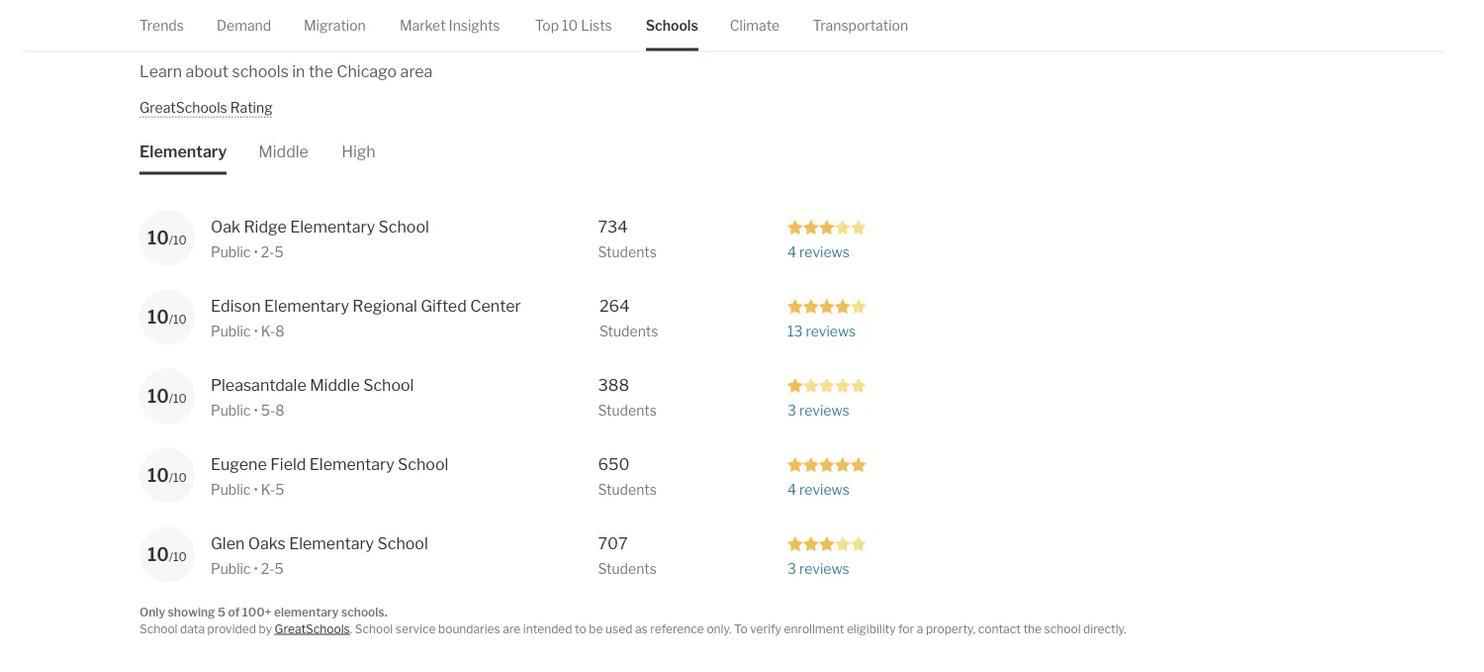 Task type: locate. For each thing, give the bounding box(es) containing it.
the down migration link
[[309, 61, 333, 81]]

rating 3.0 out of 5 element
[[788, 218, 867, 235], [788, 535, 867, 552]]

middle
[[259, 142, 309, 161], [310, 375, 360, 395]]

k- down the field on the left of the page
[[261, 481, 275, 498]]

1 horizontal spatial the
[[1024, 621, 1042, 636]]

demand link
[[217, 0, 271, 51]]

students
[[598, 243, 657, 260], [600, 322, 659, 339], [598, 402, 657, 418], [598, 481, 657, 498], [598, 560, 657, 577]]

0 vertical spatial chicago
[[250, 23, 334, 50]]

5 10 /10 from the top
[[148, 544, 187, 565]]

8 down pleasantdale
[[275, 402, 285, 418]]

10
[[562, 17, 578, 34], [148, 227, 169, 249], [148, 306, 169, 328], [148, 385, 169, 407], [148, 465, 169, 486], [148, 544, 169, 565]]

388 students
[[598, 375, 657, 418]]

10 /10 left eugene
[[148, 465, 187, 486]]

1 3 reviews from the top
[[788, 402, 850, 418]]

264
[[600, 296, 630, 316]]

public inside oak ridge elementary school public • 2-5
[[211, 243, 251, 260]]

schools for schools
[[646, 17, 699, 34]]

as
[[635, 621, 648, 636]]

in up schools
[[227, 23, 245, 50]]

students down 388
[[598, 402, 657, 418]]

trends link
[[140, 0, 184, 51]]

1 • from the top
[[254, 243, 258, 260]]

students down '707'
[[598, 560, 657, 577]]

4 reviews for 650
[[788, 481, 850, 498]]

elementary inside edison elementary regional gifted center public • k-8
[[264, 296, 349, 316]]

public for glen
[[211, 560, 251, 577]]

middle down rating
[[259, 142, 309, 161]]

pleasantdale middle school button
[[211, 373, 483, 397]]

elementary down oak ridge elementary school public • 2-5
[[264, 296, 349, 316]]

public down glen
[[211, 560, 251, 577]]

1 8 from the top
[[275, 322, 285, 339]]

5 down oaks
[[275, 560, 284, 577]]

reviews down rating 1.0 out of 5 element
[[800, 402, 850, 418]]

elementary
[[140, 142, 227, 161], [290, 217, 375, 236], [264, 296, 349, 316], [310, 455, 395, 474], [289, 534, 374, 553]]

public down pleasantdale
[[211, 402, 251, 418]]

4 reviews
[[788, 243, 850, 260], [788, 481, 850, 498]]

5 down ridge
[[275, 243, 284, 260]]

10 /10 up only
[[148, 544, 187, 565]]

1 3 from the top
[[788, 402, 797, 418]]

elementary right oaks
[[289, 534, 374, 553]]

schools right lists
[[646, 17, 699, 34]]

eugene field elementary school public • k-5
[[211, 455, 449, 498]]

5 /10 from the top
[[169, 550, 187, 564]]

1 vertical spatial middle
[[310, 375, 360, 395]]

4 /10 from the top
[[169, 470, 187, 485]]

1 /10 from the top
[[169, 233, 187, 247]]

2 4 from the top
[[788, 481, 797, 498]]

8 up pleasantdale
[[275, 322, 285, 339]]

reviews up enrollment
[[800, 560, 850, 577]]

8
[[275, 322, 285, 339], [275, 402, 285, 418]]

2 10 /10 from the top
[[148, 306, 187, 328]]

• inside eugene field elementary school public • k-5
[[254, 481, 258, 498]]

1 horizontal spatial schools
[[646, 17, 699, 34]]

10 /10 left oak
[[148, 227, 187, 249]]

0 vertical spatial 3
[[788, 402, 797, 418]]

to
[[735, 621, 748, 636]]

provided
[[207, 621, 256, 636]]

reviews up rating 4.0 out of 5 element
[[800, 243, 850, 260]]

10 /10 for glen oaks elementary school
[[148, 544, 187, 565]]

in
[[227, 23, 245, 50], [292, 61, 305, 81]]

1 vertical spatial k-
[[261, 481, 275, 498]]

public down eugene
[[211, 481, 251, 498]]

10 /10 left edison
[[148, 306, 187, 328]]

/10 for eugene
[[169, 470, 187, 485]]

3 for 707
[[788, 560, 797, 577]]

5 inside glen oaks elementary school public • 2-5
[[275, 560, 284, 577]]

0 horizontal spatial in
[[227, 23, 245, 50]]

0 vertical spatial rating 3.0 out of 5 element
[[788, 218, 867, 235]]

0 vertical spatial greatschools
[[140, 99, 227, 116]]

2 3 from the top
[[788, 560, 797, 577]]

• inside oak ridge elementary school public • 2-5
[[254, 243, 258, 260]]

schools link
[[646, 0, 699, 51]]

1 vertical spatial greatschools
[[275, 621, 350, 636]]

school
[[379, 217, 429, 236], [363, 375, 414, 395], [398, 455, 449, 474], [378, 534, 428, 553], [140, 621, 178, 636], [355, 621, 393, 636]]

0 vertical spatial the
[[309, 61, 333, 81]]

glen oaks elementary school public • 2-5
[[211, 534, 428, 577]]

1 horizontal spatial in
[[292, 61, 305, 81]]

• inside pleasantdale middle school public • 5-8
[[254, 402, 258, 418]]

•
[[254, 243, 258, 260], [254, 322, 258, 339], [254, 402, 258, 418], [254, 481, 258, 498], [254, 560, 258, 577]]

4 reviews for 734
[[788, 243, 850, 260]]

2 public from the top
[[211, 322, 251, 339]]

4 • from the top
[[254, 481, 258, 498]]

0 horizontal spatial the
[[309, 61, 333, 81]]

the
[[309, 61, 333, 81], [1024, 621, 1042, 636]]

regional
[[353, 296, 417, 316]]

3 /10 from the top
[[169, 391, 187, 406]]

school
[[1045, 621, 1081, 636]]

4 public from the top
[[211, 481, 251, 498]]

ridge
[[244, 217, 287, 236]]

public
[[211, 243, 251, 260], [211, 322, 251, 339], [211, 402, 251, 418], [211, 481, 251, 498], [211, 560, 251, 577]]

• down eugene
[[254, 481, 258, 498]]

reference
[[651, 621, 705, 636]]

only
[[140, 605, 165, 619]]

eugene field elementary school button
[[211, 453, 483, 476]]

1 horizontal spatial greatschools
[[275, 621, 350, 636]]

students down 650
[[598, 481, 657, 498]]

10 /10 for eugene field elementary school
[[148, 465, 187, 486]]

schools up learn
[[140, 23, 222, 50]]

2 rating 3.0 out of 5 element from the top
[[788, 535, 867, 552]]

top 10 lists link
[[535, 0, 612, 51]]

school inside glen oaks elementary school public • 2-5
[[378, 534, 428, 553]]

k- up pleasantdale
[[261, 322, 275, 339]]

4 reviews down rating 5.0 out of 5 element
[[788, 481, 850, 498]]

elementary inside oak ridge elementary school public • 2-5
[[290, 217, 375, 236]]

4 10 /10 from the top
[[148, 465, 187, 486]]

/10 left glen
[[169, 550, 187, 564]]

2 • from the top
[[254, 322, 258, 339]]

2 8 from the top
[[275, 402, 285, 418]]

greatschools
[[140, 99, 227, 116], [275, 621, 350, 636]]

5 • from the top
[[254, 560, 258, 577]]

intended
[[523, 621, 573, 636]]

0 vertical spatial k-
[[261, 322, 275, 339]]

k-
[[261, 322, 275, 339], [261, 481, 275, 498]]

middle element
[[259, 117, 309, 174]]

1 vertical spatial 8
[[275, 402, 285, 418]]

public down oak
[[211, 243, 251, 260]]

1 public from the top
[[211, 243, 251, 260]]

0 vertical spatial 4 reviews
[[788, 243, 850, 260]]

1 vertical spatial rating 3.0 out of 5 element
[[788, 535, 867, 552]]

1 k- from the top
[[261, 322, 275, 339]]

schools in chicago
[[140, 23, 334, 50]]

• inside glen oaks elementary school public • 2-5
[[254, 560, 258, 577]]

2 2- from the top
[[261, 560, 275, 577]]

the left school
[[1024, 621, 1042, 636]]

10 for eugene field elementary school
[[148, 465, 169, 486]]

reviews for 734
[[800, 243, 850, 260]]

school inside oak ridge elementary school public • 2-5
[[379, 217, 429, 236]]

100+
[[242, 605, 272, 619]]

oaks
[[248, 534, 286, 553]]

3 public from the top
[[211, 402, 251, 418]]

• down edison
[[254, 322, 258, 339]]

rating 3.0 out of 5 element down rating 5.0 out of 5 element
[[788, 535, 867, 552]]

4 up rating 4.0 out of 5 element
[[788, 243, 797, 260]]

chicago up learn about schools in the chicago area
[[250, 23, 334, 50]]

reviews for 650
[[800, 481, 850, 498]]

reviews
[[800, 243, 850, 260], [806, 322, 857, 339], [800, 402, 850, 418], [800, 481, 850, 498], [800, 560, 850, 577]]

schools.
[[341, 605, 388, 619]]

about
[[186, 61, 229, 81]]

/10 left pleasantdale
[[169, 391, 187, 406]]

2- inside oak ridge elementary school public • 2-5
[[261, 243, 275, 260]]

2 3 reviews from the top
[[788, 560, 850, 577]]

elementary element
[[140, 117, 227, 174]]

• left 5-
[[254, 402, 258, 418]]

students for 707
[[598, 560, 657, 577]]

650 students
[[598, 455, 657, 498]]

rating 1.0 out of 5 element
[[788, 376, 867, 393]]

rating 3.0 out of 5 element up rating 4.0 out of 5 element
[[788, 218, 867, 235]]

1 4 reviews from the top
[[788, 243, 850, 260]]

2 4 reviews from the top
[[788, 481, 850, 498]]

middle down edison elementary regional gifted center public • k-8
[[310, 375, 360, 395]]

4 down rating 5.0 out of 5 element
[[788, 481, 797, 498]]

elementary right the field on the left of the page
[[310, 455, 395, 474]]

4 for 650
[[788, 481, 797, 498]]

1 2- from the top
[[261, 243, 275, 260]]

public for eugene
[[211, 481, 251, 498]]

school inside eugene field elementary school public • k-5
[[398, 455, 449, 474]]

/10 left oak
[[169, 233, 187, 247]]

reviews down rating 4.0 out of 5 element
[[806, 322, 857, 339]]

3 10 /10 from the top
[[148, 385, 187, 407]]

10 for oak ridge elementary school
[[148, 227, 169, 249]]

students down 264
[[600, 322, 659, 339]]

demand
[[217, 17, 271, 34]]

10 for glen oaks elementary school
[[148, 544, 169, 565]]

2- down oaks
[[261, 560, 275, 577]]

3 up enrollment
[[788, 560, 797, 577]]

greatschools down elementary
[[275, 621, 350, 636]]

5 down the field on the left of the page
[[275, 481, 285, 498]]

greatschools up elementary element
[[140, 99, 227, 116]]

3
[[788, 402, 797, 418], [788, 560, 797, 577]]

1 horizontal spatial middle
[[310, 375, 360, 395]]

rating 4.0 out of 5 element
[[788, 297, 867, 314]]

1 vertical spatial the
[[1024, 621, 1042, 636]]

1 horizontal spatial chicago
[[337, 61, 397, 81]]

2 k- from the top
[[261, 481, 275, 498]]

3 • from the top
[[254, 402, 258, 418]]

1 vertical spatial 4 reviews
[[788, 481, 850, 498]]

5 public from the top
[[211, 560, 251, 577]]

high
[[342, 142, 376, 161]]

0 vertical spatial 4
[[788, 243, 797, 260]]

0 vertical spatial 2-
[[261, 243, 275, 260]]

/10 for pleasantdale
[[169, 391, 187, 406]]

8 inside pleasantdale middle school public • 5-8
[[275, 402, 285, 418]]

elementary inside glen oaks elementary school public • 2-5
[[289, 534, 374, 553]]

2- for oaks
[[261, 560, 275, 577]]

migration link
[[304, 0, 366, 51]]

1 rating 3.0 out of 5 element from the top
[[788, 218, 867, 235]]

0 vertical spatial 3 reviews
[[788, 402, 850, 418]]

in right schools
[[292, 61, 305, 81]]

5 for ridge
[[275, 243, 284, 260]]

public inside eugene field elementary school public • k-5
[[211, 481, 251, 498]]

k- inside eugene field elementary school public • k-5
[[261, 481, 275, 498]]

10 for pleasantdale middle school
[[148, 385, 169, 407]]

• for oaks
[[254, 560, 258, 577]]

/10
[[169, 233, 187, 247], [169, 312, 187, 326], [169, 391, 187, 406], [169, 470, 187, 485], [169, 550, 187, 564]]

glen
[[211, 534, 245, 553]]

1 10 /10 from the top
[[148, 227, 187, 249]]

5 for oaks
[[275, 560, 284, 577]]

elementary for field
[[310, 455, 395, 474]]

public down edison
[[211, 322, 251, 339]]

/10 left edison
[[169, 312, 187, 326]]

edison elementary regional gifted center public • k-8
[[211, 296, 521, 339]]

1 vertical spatial in
[[292, 61, 305, 81]]

2- inside glen oaks elementary school public • 2-5
[[261, 560, 275, 577]]

5
[[275, 243, 284, 260], [275, 481, 285, 498], [275, 560, 284, 577], [218, 605, 226, 619]]

for
[[899, 621, 915, 636]]

13 reviews
[[788, 322, 857, 339]]

/10 left eugene
[[169, 470, 187, 485]]

field
[[270, 455, 306, 474]]

reviews for 264
[[806, 322, 857, 339]]

2- down ridge
[[261, 243, 275, 260]]

264 students
[[600, 296, 659, 339]]

2 /10 from the top
[[169, 312, 187, 326]]

5 inside oak ridge elementary school public • 2-5
[[275, 243, 284, 260]]

public inside edison elementary regional gifted center public • k-8
[[211, 322, 251, 339]]

reviews for 388
[[800, 402, 850, 418]]

chicago
[[250, 23, 334, 50], [337, 61, 397, 81]]

3 reviews
[[788, 402, 850, 418], [788, 560, 850, 577]]

1 vertical spatial 3
[[788, 560, 797, 577]]

reviews down rating 5.0 out of 5 element
[[800, 481, 850, 498]]

1 vertical spatial 3 reviews
[[788, 560, 850, 577]]

transportation link
[[813, 0, 909, 51]]

• down oaks
[[254, 560, 258, 577]]

1 vertical spatial 2-
[[261, 560, 275, 577]]

0 horizontal spatial middle
[[259, 142, 309, 161]]

public inside glen oaks elementary school public • 2-5
[[211, 560, 251, 577]]

elementary for ridge
[[290, 217, 375, 236]]

3 reviews down rating 1.0 out of 5 element
[[788, 402, 850, 418]]

4 reviews up rating 4.0 out of 5 element
[[788, 243, 850, 260]]

3 down rating 1.0 out of 5 element
[[788, 402, 797, 418]]

migration
[[304, 17, 366, 34]]

schools for schools in chicago
[[140, 23, 222, 50]]

5 inside eugene field elementary school public • k-5
[[275, 481, 285, 498]]

rating
[[230, 99, 273, 116]]

5-
[[261, 402, 275, 418]]

0 horizontal spatial schools
[[140, 23, 222, 50]]

insights
[[449, 17, 500, 34]]

elementary right ridge
[[290, 217, 375, 236]]

10 /10
[[148, 227, 187, 249], [148, 306, 187, 328], [148, 385, 187, 407], [148, 465, 187, 486], [148, 544, 187, 565]]

10 /10 left pleasantdale
[[148, 385, 187, 407]]

pleasantdale
[[211, 375, 307, 395]]

1 vertical spatial 4
[[788, 481, 797, 498]]

glen oaks elementary school button
[[211, 532, 483, 556]]

0 vertical spatial in
[[227, 23, 245, 50]]

chicago left area
[[337, 61, 397, 81]]

10 for edison elementary regional gifted center
[[148, 306, 169, 328]]

0 vertical spatial 8
[[275, 322, 285, 339]]

• down ridge
[[254, 243, 258, 260]]

3 reviews up enrollment
[[788, 560, 850, 577]]

edison
[[211, 296, 261, 316]]

1 4 from the top
[[788, 243, 797, 260]]

3 for 388
[[788, 402, 797, 418]]

high element
[[342, 117, 376, 174]]

students down 734 on the top
[[598, 243, 657, 260]]

middle inside pleasantdale middle school public • 5-8
[[310, 375, 360, 395]]

k- inside edison elementary regional gifted center public • k-8
[[261, 322, 275, 339]]

elementary inside eugene field elementary school public • k-5
[[310, 455, 395, 474]]

5 for field
[[275, 481, 285, 498]]



Task type: describe. For each thing, give the bounding box(es) containing it.
rating 3.0 out of 5 element for 734
[[788, 218, 867, 235]]

8 inside edison elementary regional gifted center public • k-8
[[275, 322, 285, 339]]

market insights link
[[400, 0, 500, 51]]

/10 for edison
[[169, 312, 187, 326]]

schools
[[232, 61, 289, 81]]

learn
[[140, 61, 182, 81]]

trends
[[140, 17, 184, 34]]

market insights
[[400, 17, 500, 34]]

only showing 5 of                100+ elementary schools.
[[140, 605, 388, 619]]

elementary
[[274, 605, 339, 619]]

elementary down greatschools rating
[[140, 142, 227, 161]]

data
[[180, 621, 205, 636]]

lists
[[581, 17, 612, 34]]

/10 for glen
[[169, 550, 187, 564]]

climate
[[730, 17, 780, 34]]

4 for 734
[[788, 243, 797, 260]]

are
[[503, 621, 521, 636]]

3 reviews for 707
[[788, 560, 850, 577]]

greatschools rating
[[140, 99, 273, 116]]

directly.
[[1084, 621, 1127, 636]]

public inside pleasantdale middle school public • 5-8
[[211, 402, 251, 418]]

edison elementary regional gifted center button
[[211, 294, 521, 318]]

734
[[598, 217, 628, 236]]

.
[[350, 621, 353, 636]]

oak ridge elementary school public • 2-5
[[211, 217, 429, 260]]

transportation
[[813, 17, 909, 34]]

market
[[400, 17, 446, 34]]

/10 for oak
[[169, 233, 187, 247]]

• for ridge
[[254, 243, 258, 260]]

10 /10 for oak ridge elementary school
[[148, 227, 187, 249]]

2- for ridge
[[261, 243, 275, 260]]

1 vertical spatial chicago
[[337, 61, 397, 81]]

10 /10 for pleasantdale middle school
[[148, 385, 187, 407]]

oak
[[211, 217, 241, 236]]

students for 264
[[600, 322, 659, 339]]

707 students
[[598, 534, 657, 577]]

0 horizontal spatial greatschools
[[140, 99, 227, 116]]

650
[[598, 455, 630, 474]]

learn about schools in the chicago area
[[140, 61, 433, 81]]

to
[[575, 621, 587, 636]]

rating 3.0 out of 5 element for 707
[[788, 535, 867, 552]]

be
[[589, 621, 603, 636]]

• for field
[[254, 481, 258, 498]]

students for 388
[[598, 402, 657, 418]]

showing
[[168, 605, 215, 619]]

only.
[[707, 621, 732, 636]]

contact
[[979, 621, 1021, 636]]

used
[[606, 621, 633, 636]]

enrollment
[[784, 621, 845, 636]]

3 reviews for 388
[[788, 402, 850, 418]]

top
[[535, 17, 559, 34]]

gifted
[[421, 296, 467, 316]]

0 horizontal spatial chicago
[[250, 23, 334, 50]]

388
[[598, 375, 630, 395]]

top 10 lists
[[535, 17, 612, 34]]

of
[[228, 605, 240, 619]]

elementary for oaks
[[289, 534, 374, 553]]

eugene
[[211, 455, 267, 474]]

climate link
[[730, 0, 780, 51]]

oak ridge elementary school button
[[211, 215, 483, 239]]

center
[[470, 296, 521, 316]]

service
[[396, 621, 436, 636]]

10 /10 for edison elementary regional gifted center
[[148, 306, 187, 328]]

school inside pleasantdale middle school public • 5-8
[[363, 375, 414, 395]]

students for 650
[[598, 481, 657, 498]]

13
[[788, 322, 803, 339]]

rating 5.0 out of 5 element
[[788, 456, 867, 473]]

boundaries
[[439, 621, 501, 636]]

by
[[259, 621, 272, 636]]

eligibility
[[847, 621, 896, 636]]

0 vertical spatial middle
[[259, 142, 309, 161]]

reviews for 707
[[800, 560, 850, 577]]

students for 734
[[598, 243, 657, 260]]

greatschools link
[[275, 621, 350, 636]]

a
[[917, 621, 924, 636]]

public for oak
[[211, 243, 251, 260]]

734 students
[[598, 217, 657, 260]]

school data provided by greatschools . school service boundaries are intended to be used as reference only. to verify enrollment eligibility for a property, contact the school directly.
[[140, 621, 1127, 636]]

pleasantdale middle school public • 5-8
[[211, 375, 414, 418]]

verify
[[751, 621, 782, 636]]

property,
[[926, 621, 976, 636]]

area
[[401, 61, 433, 81]]

• inside edison elementary regional gifted center public • k-8
[[254, 322, 258, 339]]

707
[[598, 534, 628, 553]]

5 left of
[[218, 605, 226, 619]]



Task type: vqa. For each thing, say whether or not it's contained in the screenshot.
the real estate licenses link
no



